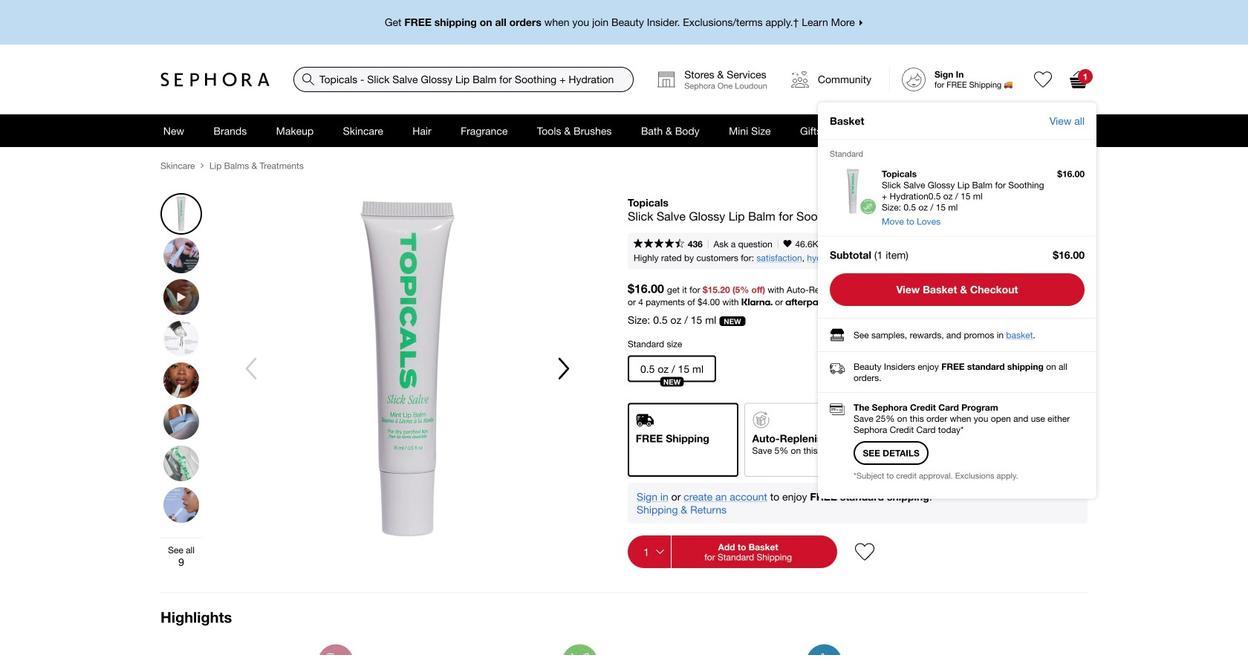 Task type: locate. For each thing, give the bounding box(es) containing it.
None search field
[[293, 67, 634, 92]]

go to basket image
[[1070, 71, 1088, 88]]

None field
[[293, 67, 634, 92]]

afterpay image
[[786, 299, 835, 308]]

4.5 stars element
[[634, 239, 684, 250]]



Task type: vqa. For each thing, say whether or not it's contained in the screenshot.
Laneige inside the LANEIGE Lip Glowy Balm 4 Colors
no



Task type: describe. For each thing, give the bounding box(es) containing it.
Search search field
[[294, 68, 633, 91]]

sephora homepage image
[[160, 72, 270, 87]]

klarna image
[[741, 298, 773, 306]]

item element
[[1078, 69, 1093, 84]]

learn more image
[[837, 297, 848, 307]]

video image
[[163, 279, 199, 315]]



